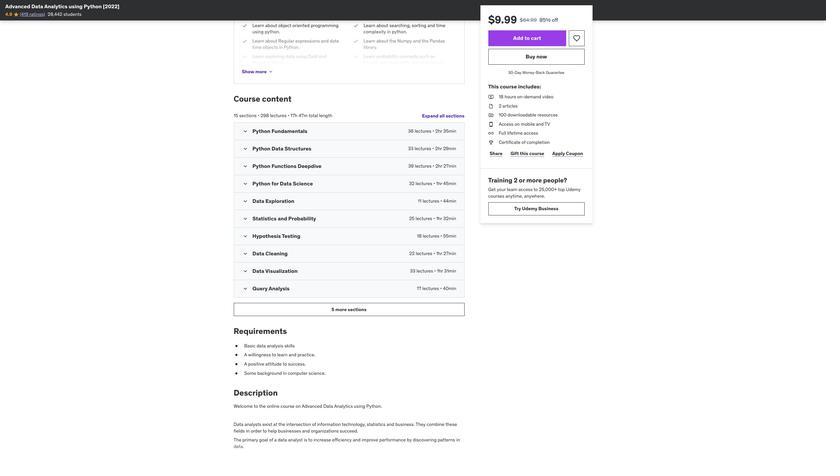 Task type: vqa. For each thing, say whether or not it's contained in the screenshot.
medium image
no



Task type: describe. For each thing, give the bounding box(es) containing it.
data left cleaning
[[253, 250, 264, 257]]

lectures for python data structures
[[415, 145, 431, 151]]

32 lectures • 1hr 45min
[[409, 180, 456, 186]]

total
[[309, 113, 318, 118]]

18 for 18 hours on-demand video
[[499, 94, 504, 100]]

the
[[234, 437, 241, 443]]

expand all sections button
[[422, 109, 465, 122]]

lectures for python fundamentals
[[415, 128, 432, 134]]

succeed.
[[340, 428, 358, 434]]

of inside the learn about the different data structures of python.
[[337, 7, 341, 13]]

this
[[488, 83, 499, 90]]

5
[[332, 306, 334, 312]]

hours
[[505, 94, 516, 100]]

query analysis
[[253, 285, 290, 292]]

practice.
[[298, 352, 316, 358]]

money-
[[523, 70, 536, 75]]

the inside data analysts exist at the intersection of information technology, statistics and business. they combine these fields in order to help businesses and organizations succeed. the primary goal of a data analyst is to increase efficiency and improve performance by discovering patterns in data.
[[279, 421, 285, 427]]

using up technology,
[[354, 403, 365, 409]]

30-
[[509, 70, 515, 75]]

33 lectures • 1hr 31min
[[410, 268, 456, 274]]

lectures right 298
[[270, 113, 287, 118]]

1hr for data cleaning
[[437, 250, 442, 256]]

85%
[[540, 16, 551, 23]]

all
[[440, 113, 445, 119]]

a for a positive attitude to success.
[[244, 361, 247, 367]]

objects
[[263, 44, 278, 50]]

xsmall image for some background in computer science.
[[234, 370, 239, 376]]

1 vertical spatial on
[[296, 403, 301, 409]]

add to cart
[[513, 35, 541, 41]]

• for data exploration
[[441, 198, 442, 204]]

learn for learn about the different data structures of python.
[[253, 7, 264, 13]]

buy now
[[526, 53, 547, 60]]

full
[[499, 130, 506, 136]]

python. inside learn about object oriented programming using python.
[[265, 29, 280, 35]]

fields
[[234, 428, 245, 434]]

sorting
[[412, 22, 427, 28]]

[2022]
[[103, 3, 120, 10]]

a positive attitude to success.
[[244, 361, 306, 367]]

learn for learn about the creation of functions in python.
[[364, 7, 375, 13]]

business
[[539, 206, 559, 212]]

python fundamentals
[[253, 128, 308, 134]]

at
[[273, 421, 278, 427]]

exploration
[[266, 198, 295, 204]]

businesses
[[278, 428, 301, 434]]

the for learn about the creation of functions in python.
[[390, 7, 396, 13]]

15
[[234, 113, 238, 118]]

lectures for data visualization
[[417, 268, 433, 274]]

sweetviz
[[253, 60, 271, 66]]

(419
[[20, 11, 28, 17]]

show more button
[[242, 65, 273, 78]]

data visualization
[[253, 268, 298, 274]]

1 vertical spatial python.
[[366, 403, 382, 409]]

or
[[519, 176, 525, 184]]

of inside 'learn about the creation of functions in python.'
[[415, 7, 419, 13]]

lectures for python for data science
[[416, 180, 432, 186]]

library. for exploring
[[272, 60, 286, 66]]

analyst
[[288, 437, 303, 443]]

1 vertical spatial advanced
[[302, 403, 322, 409]]

using inside learn about object oriented programming using python.
[[253, 29, 264, 35]]

computer
[[288, 370, 308, 376]]

25
[[409, 215, 415, 221]]

as
[[431, 53, 435, 59]]

small image for python for data science
[[242, 180, 249, 187]]

xsmall image for learn probability concepts such as conditional probability, bayes theorem.
[[353, 53, 358, 60]]

• for statistics and probability
[[434, 215, 435, 221]]

length
[[319, 113, 332, 118]]

xsmall image for learn about the numpy and the pandas library.
[[353, 38, 358, 44]]

1 horizontal spatial course
[[500, 83, 517, 90]]

about for learn about the different data structures of python.
[[265, 7, 277, 13]]

the left the pandas
[[422, 38, 429, 44]]

learn about searching, sorting and time complexity in python.
[[364, 22, 446, 35]]

this
[[520, 150, 529, 156]]

xsmall image for learn about object oriented programming using python.
[[242, 22, 247, 29]]

to left learn
[[272, 352, 276, 358]]

ratings)
[[29, 11, 45, 17]]

small image for query analysis
[[242, 285, 249, 292]]

share
[[490, 150, 503, 156]]

demand
[[525, 94, 541, 100]]

wishlist image
[[573, 34, 581, 42]]

to up some background in computer science.
[[283, 361, 287, 367]]

small image for data cleaning
[[242, 250, 249, 257]]

and up is
[[302, 428, 310, 434]]

2hr for deepdive
[[436, 163, 442, 169]]

27min for python functions deepdive
[[444, 163, 456, 169]]

• for python fundamentals
[[433, 128, 434, 134]]

learn for learn about the numpy and the pandas library.
[[364, 38, 375, 44]]

in inside 'learn about the creation of functions in python.'
[[441, 7, 445, 13]]

of up organizations
[[312, 421, 316, 427]]

1hr for statistics and probability
[[436, 215, 442, 221]]

17h 47m
[[291, 113, 308, 118]]

data right for
[[280, 180, 292, 187]]

structures
[[315, 7, 336, 13]]

share button
[[488, 147, 504, 160]]

organizations
[[311, 428, 339, 434]]

2 articles
[[499, 103, 518, 109]]

exploring
[[265, 53, 285, 59]]

and inside the learn about regular expressions and date time objects in python.
[[321, 38, 329, 44]]

data inside the learn about the different data structures of python.
[[305, 7, 314, 13]]

• for query analysis
[[440, 285, 442, 291]]

buy
[[526, 53, 536, 60]]

try udemy business
[[515, 206, 559, 212]]

xsmall image for 2 articles
[[488, 103, 494, 109]]

2 inside training 2 or more people? get your team access to 25,000+ top udemy courses anytime, anywhere.
[[514, 176, 518, 184]]

18 for 18 lectures • 55min
[[417, 233, 422, 239]]

data inside learn exploring data using dabl and sweetviz library.
[[286, 53, 295, 59]]

improve
[[362, 437, 378, 443]]

to down exist
[[263, 428, 267, 434]]

python for data science
[[253, 180, 313, 187]]

these
[[446, 421, 457, 427]]

xsmall image for 100 downloadable resources
[[488, 112, 494, 118]]

to inside training 2 or more people? get your team access to 25,000+ top udemy courses anytime, anywhere.
[[534, 187, 538, 192]]

in down the analysts
[[246, 428, 250, 434]]

creation
[[397, 7, 414, 13]]

python for python functions deepdive
[[253, 163, 271, 169]]

deepdive
[[298, 163, 322, 169]]

goal
[[259, 437, 268, 443]]

more inside training 2 or more people? get your team access to 25,000+ top udemy courses anytime, anywhere.
[[527, 176, 542, 184]]

and down succeed.
[[353, 437, 361, 443]]

python for python fundamentals
[[253, 128, 271, 134]]

0 vertical spatial 2hr
[[436, 128, 442, 134]]

try udemy business link
[[488, 202, 585, 215]]

learn for learn probability concepts such as conditional probability, bayes theorem.
[[364, 53, 375, 59]]

video
[[543, 94, 554, 100]]

content
[[262, 94, 292, 104]]

0 vertical spatial access
[[524, 130, 538, 136]]

18 lectures • 55min
[[417, 233, 456, 239]]

33 for data visualization
[[410, 268, 416, 274]]

1 horizontal spatial analytics
[[334, 403, 353, 409]]

patterns
[[438, 437, 455, 443]]

and down exploration
[[278, 215, 287, 222]]

welcome to the online course on advanced data analytics using python.
[[234, 403, 382, 409]]

100
[[499, 112, 507, 118]]

requirements
[[234, 326, 287, 336]]

xsmall image for a positive attitude to success.
[[234, 361, 239, 367]]

31min
[[444, 268, 456, 274]]

object
[[278, 22, 291, 28]]

data cleaning
[[253, 250, 288, 257]]

python for python data structures
[[253, 145, 271, 152]]

27min for data cleaning
[[444, 250, 456, 256]]

xsmall image for a willingness to learn and practice.
[[234, 352, 239, 358]]

1hr for data visualization
[[437, 268, 443, 274]]

lectures for query analysis
[[423, 285, 439, 291]]

about for learn about searching, sorting and time complexity in python.
[[377, 22, 389, 28]]

lectures for hypothesis testing
[[423, 233, 440, 239]]

in inside learn about searching, sorting and time complexity in python.
[[387, 29, 391, 35]]

small image for data visualization
[[242, 268, 249, 274]]

data up willingness
[[257, 343, 266, 349]]

udemy inside training 2 or more people? get your team access to 25,000+ top udemy courses anytime, anywhere.
[[566, 187, 581, 192]]

• for python functions deepdive
[[433, 163, 435, 169]]

1 horizontal spatial on
[[515, 121, 520, 127]]

22
[[409, 250, 415, 256]]

0 horizontal spatial udemy
[[522, 206, 538, 212]]

11
[[418, 198, 422, 204]]

off
[[552, 16, 558, 23]]

33 for python data structures
[[408, 145, 414, 151]]

regular
[[278, 38, 294, 44]]

$64.99
[[520, 16, 537, 23]]

30-day money-back guarantee
[[509, 70, 565, 75]]

17
[[417, 285, 421, 291]]

this course includes:
[[488, 83, 541, 90]]

about for learn about the creation of functions in python.
[[377, 7, 389, 13]]

python. inside learn about searching, sorting and time complexity in python.
[[392, 29, 407, 35]]

resources
[[538, 112, 558, 118]]

• for hypothesis testing
[[441, 233, 442, 239]]

some background in computer science.
[[244, 370, 326, 376]]



Task type: locate. For each thing, give the bounding box(es) containing it.
anywhere.
[[524, 193, 545, 199]]

data exploration
[[253, 198, 295, 204]]

and inside learn about searching, sorting and time complexity in python.
[[428, 22, 435, 28]]

data up ratings)
[[31, 3, 43, 10]]

more for show more
[[255, 69, 267, 74]]

gift
[[511, 150, 519, 156]]

python. up the statistics
[[366, 403, 382, 409]]

2 horizontal spatial sections
[[446, 113, 465, 119]]

1 vertical spatial library.
[[272, 60, 286, 66]]

18 hours on-demand video
[[499, 94, 554, 100]]

discovering
[[413, 437, 437, 443]]

1 small image from the top
[[242, 145, 249, 152]]

to right is
[[308, 437, 313, 443]]

xsmall image inside the show more button
[[268, 69, 273, 74]]

and down skills
[[289, 352, 297, 358]]

lectures for data exploration
[[423, 198, 439, 204]]

of right structures
[[337, 7, 341, 13]]

lectures for data cleaning
[[416, 250, 433, 256]]

data inside data analysts exist at the intersection of information technology, statistics and business. they combine these fields in order to help businesses and organizations succeed. the primary goal of a data analyst is to increase efficiency and improve performance by discovering patterns in data.
[[234, 421, 244, 427]]

visualization
[[265, 268, 298, 274]]

1 horizontal spatial python.
[[366, 403, 382, 409]]

29min
[[443, 145, 456, 151]]

2 horizontal spatial course
[[530, 150, 544, 156]]

• for data visualization
[[434, 268, 436, 274]]

4 small image from the top
[[242, 250, 249, 257]]

learn inside 'learn about the creation of functions in python.'
[[364, 7, 375, 13]]

1 vertical spatial more
[[527, 176, 542, 184]]

learn inside the learn about the different data structures of python.
[[253, 7, 264, 13]]

the right the "at"
[[279, 421, 285, 427]]

more right the or
[[527, 176, 542, 184]]

the for learn about the different data structures of python.
[[278, 7, 285, 13]]

xsmall image left 100
[[488, 112, 494, 118]]

course
[[500, 83, 517, 90], [530, 150, 544, 156], [281, 403, 295, 409]]

1hr left 31min
[[437, 268, 443, 274]]

probability
[[288, 215, 316, 222]]

sections for 5 more sections
[[348, 306, 367, 312]]

about for learn about object oriented programming using python.
[[265, 22, 277, 28]]

0 vertical spatial more
[[255, 69, 267, 74]]

more right 5
[[336, 306, 347, 312]]

lectures up 17 on the right bottom
[[417, 268, 433, 274]]

1 vertical spatial a
[[244, 361, 247, 367]]

1hr left 32min
[[436, 215, 442, 221]]

lectures for python functions deepdive
[[415, 163, 432, 169]]

lectures down 36 lectures • 2hr 35min
[[415, 145, 431, 151]]

articles
[[503, 103, 518, 109]]

xsmall image left full on the top right of page
[[488, 130, 494, 137]]

technology,
[[342, 421, 366, 427]]

concepts
[[400, 53, 419, 59]]

science.
[[309, 370, 326, 376]]

• up 32 lectures • 1hr 45min
[[433, 163, 435, 169]]

18 left hours
[[499, 94, 504, 100]]

about inside learn about searching, sorting and time complexity in python.
[[377, 22, 389, 28]]

about for learn about regular expressions and date time objects in python.
[[265, 38, 277, 44]]

hypothesis testing
[[253, 233, 300, 239]]

3 small image from the top
[[242, 198, 249, 205]]

efficiency
[[332, 437, 352, 443]]

0 horizontal spatial time
[[253, 44, 262, 50]]

access on mobile and tv
[[499, 121, 550, 127]]

python.
[[284, 44, 300, 50], [366, 403, 382, 409]]

basic data analysis skills
[[244, 343, 295, 349]]

sections right 15
[[239, 113, 257, 118]]

0 horizontal spatial analytics
[[44, 3, 68, 10]]

probability
[[377, 53, 398, 59]]

data inside data analysts exist at the intersection of information technology, statistics and business. they combine these fields in order to help businesses and organizations succeed. the primary goal of a data analyst is to increase efficiency and improve performance by discovering patterns in data.
[[278, 437, 287, 443]]

analytics up 28,442
[[44, 3, 68, 10]]

1 vertical spatial udemy
[[522, 206, 538, 212]]

advanced up (419
[[5, 3, 30, 10]]

udemy right try
[[522, 206, 538, 212]]

learn about object oriented programming using python.
[[253, 22, 339, 35]]

1 27min from the top
[[444, 163, 456, 169]]

functions
[[272, 163, 297, 169]]

27min down 55min
[[444, 250, 456, 256]]

analytics
[[44, 3, 68, 10], [334, 403, 353, 409]]

• for data cleaning
[[434, 250, 435, 256]]

1 horizontal spatial 18
[[499, 94, 504, 100]]

1 horizontal spatial 2
[[514, 176, 518, 184]]

1 vertical spatial 27min
[[444, 250, 456, 256]]

about inside learn about object oriented programming using python.
[[265, 22, 277, 28]]

0 horizontal spatial library.
[[272, 60, 286, 66]]

33 down 36 at the top of page
[[408, 145, 414, 151]]

a down basic
[[244, 352, 247, 358]]

small image for python data structures
[[242, 145, 249, 152]]

2 27min from the top
[[444, 250, 456, 256]]

the for welcome to the online course on advanced data analytics using python.
[[259, 403, 266, 409]]

about inside the learn about regular expressions and date time objects in python.
[[265, 38, 277, 44]]

1 vertical spatial analytics
[[334, 403, 353, 409]]

2 up 100
[[499, 103, 502, 109]]

0 horizontal spatial python.
[[284, 44, 300, 50]]

buy now button
[[488, 49, 585, 65]]

learn about the different data structures of python.
[[253, 7, 341, 19]]

access down the mobile in the right of the page
[[524, 130, 538, 136]]

the inside 'learn about the creation of functions in python.'
[[390, 7, 396, 13]]

online
[[267, 403, 280, 409]]

lectures right 17 on the right bottom
[[423, 285, 439, 291]]

1 horizontal spatial advanced
[[302, 403, 322, 409]]

1 vertical spatial course
[[530, 150, 544, 156]]

5 small image from the top
[[242, 268, 249, 274]]

about inside learn about the numpy and the pandas library.
[[377, 38, 389, 44]]

data up fields
[[234, 421, 244, 427]]

small image for data exploration
[[242, 198, 249, 205]]

using up the students
[[69, 3, 83, 10]]

learn for learn about object oriented programming using python.
[[253, 22, 264, 28]]

xsmall image
[[242, 38, 247, 44], [353, 38, 358, 44], [242, 53, 247, 60], [488, 94, 494, 100], [488, 103, 494, 109], [488, 112, 494, 118], [488, 130, 494, 137], [488, 139, 494, 146], [234, 352, 239, 358]]

on
[[515, 121, 520, 127], [296, 403, 301, 409]]

2 vertical spatial more
[[336, 306, 347, 312]]

python. inside the learn about regular expressions and date time objects in python.
[[284, 44, 300, 50]]

lectures right 11
[[423, 198, 439, 204]]

data up statistics
[[253, 198, 264, 204]]

by
[[407, 437, 412, 443]]

in inside the learn about regular expressions and date time objects in python.
[[279, 44, 283, 50]]

analytics up technology,
[[334, 403, 353, 409]]

• for python for data science
[[434, 180, 435, 186]]

0 horizontal spatial on
[[296, 403, 301, 409]]

learn inside learn about object oriented programming using python.
[[253, 22, 264, 28]]

guarantee
[[546, 70, 565, 75]]

to inside button
[[525, 35, 530, 41]]

different
[[286, 7, 304, 13]]

the left different
[[278, 7, 285, 13]]

course inside gift this course link
[[530, 150, 544, 156]]

33 lectures • 2hr 29min
[[408, 145, 456, 151]]

python functions deepdive
[[253, 163, 322, 169]]

advanced up intersection
[[302, 403, 322, 409]]

0 horizontal spatial more
[[255, 69, 267, 74]]

training
[[488, 176, 513, 184]]

learn for learn about regular expressions and date time objects in python.
[[253, 38, 264, 44]]

xsmall image
[[242, 22, 247, 29], [353, 22, 358, 29], [353, 53, 358, 60], [268, 69, 273, 74], [488, 121, 494, 127], [234, 343, 239, 349], [234, 361, 239, 367], [234, 370, 239, 376]]

2 vertical spatial course
[[281, 403, 295, 409]]

science
[[293, 180, 313, 187]]

xsmall image for certificate of completion
[[488, 139, 494, 146]]

data down the learn about regular expressions and date time objects in python.
[[286, 53, 295, 59]]

data up information
[[324, 403, 333, 409]]

0 vertical spatial 27min
[[444, 163, 456, 169]]

a for a willingness to learn and practice.
[[244, 352, 247, 358]]

learn inside learn about searching, sorting and time complexity in python.
[[364, 22, 375, 28]]

using left dabl
[[296, 53, 307, 59]]

• left 31min
[[434, 268, 436, 274]]

time
[[436, 22, 446, 28], [253, 44, 262, 50]]

2 horizontal spatial more
[[527, 176, 542, 184]]

the left creation
[[390, 7, 396, 13]]

0 vertical spatial course
[[500, 83, 517, 90]]

python left [2022]
[[84, 3, 102, 10]]

in left 'computer' in the left bottom of the page
[[283, 370, 287, 376]]

access down the or
[[519, 187, 533, 192]]

17 lectures • 40min
[[417, 285, 456, 291]]

certificate
[[499, 139, 521, 145]]

data
[[31, 3, 43, 10], [272, 145, 284, 152], [280, 180, 292, 187], [253, 198, 264, 204], [253, 250, 264, 257], [253, 268, 264, 274], [324, 403, 333, 409], [234, 421, 244, 427]]

small image
[[242, 128, 249, 135], [242, 163, 249, 170], [242, 215, 249, 222], [242, 233, 249, 240], [242, 268, 249, 274], [242, 285, 249, 292]]

to left cart
[[525, 35, 530, 41]]

python. inside 'learn about the creation of functions in python.'
[[364, 13, 379, 19]]

27min up 45min
[[444, 163, 456, 169]]

in down the searching,
[[387, 29, 391, 35]]

2 left the or
[[514, 176, 518, 184]]

learn inside learn about the numpy and the pandas library.
[[364, 38, 375, 44]]

0 horizontal spatial 18
[[417, 233, 422, 239]]

xsmall image for learn about searching, sorting and time complexity in python.
[[353, 22, 358, 29]]

a up some
[[244, 361, 247, 367]]

time inside learn about searching, sorting and time complexity in python.
[[436, 22, 446, 28]]

learn inside the learn about regular expressions and date time objects in python.
[[253, 38, 264, 44]]

data
[[305, 7, 314, 13], [286, 53, 295, 59], [257, 343, 266, 349], [278, 437, 287, 443]]

sections right all
[[446, 113, 465, 119]]

the left online
[[259, 403, 266, 409]]

complexity
[[364, 29, 386, 35]]

lectures right 25
[[416, 215, 432, 221]]

python. up complexity
[[364, 13, 379, 19]]

1hr left 45min
[[436, 180, 442, 186]]

1 vertical spatial 18
[[417, 233, 422, 239]]

6 small image from the top
[[242, 285, 249, 292]]

small image for python functions deepdive
[[242, 163, 249, 170]]

0 vertical spatial 33
[[408, 145, 414, 151]]

(419 ratings)
[[20, 11, 45, 17]]

2 small image from the top
[[242, 180, 249, 187]]

lectures right 36 at the top of page
[[415, 128, 432, 134]]

in down regular
[[279, 44, 283, 50]]

and right sorting at top
[[428, 22, 435, 28]]

lectures for statistics and probability
[[416, 215, 432, 221]]

the left numpy
[[390, 38, 396, 44]]

2hr for structures
[[435, 145, 442, 151]]

to right welcome at left bottom
[[254, 403, 258, 409]]

xsmall image for learn about regular expressions and date time objects in python.
[[242, 38, 247, 44]]

and right the statistics
[[387, 421, 394, 427]]

gift this course
[[511, 150, 544, 156]]

expand all sections
[[422, 113, 465, 119]]

4 small image from the top
[[242, 233, 249, 240]]

data down python fundamentals
[[272, 145, 284, 152]]

training 2 or more people? get your team access to 25,000+ top udemy courses anytime, anywhere.
[[488, 176, 581, 199]]

2 vertical spatial 2hr
[[436, 163, 442, 169]]

python. down the searching,
[[392, 29, 407, 35]]

xsmall image up show
[[242, 53, 247, 60]]

0 vertical spatial python.
[[284, 44, 300, 50]]

of right creation
[[415, 7, 419, 13]]

completion
[[527, 139, 550, 145]]

a
[[244, 352, 247, 358], [244, 361, 247, 367]]

and left tv on the top
[[536, 121, 544, 127]]

lectures right 32 at the top of page
[[416, 180, 432, 186]]

of left a
[[269, 437, 273, 443]]

0 horizontal spatial course
[[281, 403, 295, 409]]

xsmall image for basic data analysis skills
[[234, 343, 239, 349]]

2hr up 32 lectures • 1hr 45min
[[436, 163, 442, 169]]

and inside learn exploring data using dabl and sweetviz library.
[[319, 53, 327, 59]]

xsmall image up share
[[488, 139, 494, 146]]

1 a from the top
[[244, 352, 247, 358]]

the inside the learn about the different data structures of python.
[[278, 7, 285, 13]]

28,442 students
[[48, 11, 82, 17]]

and left date
[[321, 38, 329, 44]]

39
[[408, 163, 414, 169]]

data right different
[[305, 7, 314, 13]]

information
[[317, 421, 341, 427]]

1 horizontal spatial time
[[436, 22, 446, 28]]

2
[[499, 103, 502, 109], [514, 176, 518, 184]]

top
[[558, 187, 565, 192]]

course down completion
[[530, 150, 544, 156]]

1hr for python for data science
[[436, 180, 442, 186]]

xsmall image for full lifetime access
[[488, 130, 494, 137]]

sections right 5
[[348, 306, 367, 312]]

small image for python fundamentals
[[242, 128, 249, 135]]

• left 298
[[258, 113, 260, 118]]

expand
[[422, 113, 439, 119]]

performance
[[380, 437, 406, 443]]

anytime,
[[506, 193, 523, 199]]

library. inside learn about the numpy and the pandas library.
[[364, 44, 377, 50]]

python for python for data science
[[253, 180, 271, 187]]

python. down regular
[[284, 44, 300, 50]]

1 small image from the top
[[242, 128, 249, 135]]

learn
[[253, 7, 264, 13], [364, 7, 375, 13], [253, 22, 264, 28], [364, 22, 375, 28], [253, 38, 264, 44], [364, 38, 375, 44], [253, 53, 264, 59], [364, 53, 375, 59]]

sections inside dropdown button
[[446, 113, 465, 119]]

small image
[[242, 145, 249, 152], [242, 180, 249, 187], [242, 198, 249, 205], [242, 250, 249, 257]]

time inside the learn about regular expressions and date time objects in python.
[[253, 44, 262, 50]]

they
[[416, 421, 426, 427]]

• left 45min
[[434, 180, 435, 186]]

1 horizontal spatial more
[[336, 306, 347, 312]]

0 vertical spatial udemy
[[566, 187, 581, 192]]

course right online
[[281, 403, 295, 409]]

39 lectures • 2hr 27min
[[408, 163, 456, 169]]

learn inside learn exploring data using dabl and sweetviz library.
[[253, 53, 264, 59]]

1 horizontal spatial library.
[[364, 44, 377, 50]]

lectures right 39
[[415, 163, 432, 169]]

small image for hypothesis testing
[[242, 233, 249, 240]]

18 down the "25 lectures • 1hr 32min"
[[417, 233, 422, 239]]

learn for learn about searching, sorting and time complexity in python.
[[364, 22, 375, 28]]

about for learn about the numpy and the pandas library.
[[377, 38, 389, 44]]

learn for learn exploring data using dabl and sweetviz library.
[[253, 53, 264, 59]]

advanced data analytics using python [2022]
[[5, 3, 120, 10]]

1 vertical spatial 2
[[514, 176, 518, 184]]

learn about the numpy and the pandas library.
[[364, 38, 445, 50]]

0 vertical spatial on
[[515, 121, 520, 127]]

data up query
[[253, 268, 264, 274]]

access
[[499, 121, 514, 127]]

more down sweetviz
[[255, 69, 267, 74]]

0 horizontal spatial 2
[[499, 103, 502, 109]]

• left the 17h 47m
[[288, 113, 290, 118]]

analysis
[[269, 285, 290, 292]]

python.
[[253, 13, 268, 19], [364, 13, 379, 19], [265, 29, 280, 35], [392, 29, 407, 35]]

1 horizontal spatial udemy
[[566, 187, 581, 192]]

lectures down the "25 lectures • 1hr 32min"
[[423, 233, 440, 239]]

1 vertical spatial access
[[519, 187, 533, 192]]

0 vertical spatial library.
[[364, 44, 377, 50]]

1 vertical spatial 33
[[410, 268, 416, 274]]

0 vertical spatial a
[[244, 352, 247, 358]]

analysis
[[267, 343, 283, 349]]

exist
[[263, 421, 272, 427]]

of down "full lifetime access"
[[522, 139, 526, 145]]

2hr left 29min
[[435, 145, 442, 151]]

library. inside learn exploring data using dabl and sweetviz library.
[[272, 60, 286, 66]]

2 a from the top
[[244, 361, 247, 367]]

data right a
[[278, 437, 287, 443]]

1 vertical spatial time
[[253, 44, 262, 50]]

and inside learn about the numpy and the pandas library.
[[413, 38, 421, 44]]

help
[[268, 428, 277, 434]]

library. for about
[[364, 44, 377, 50]]

0 horizontal spatial advanced
[[5, 3, 30, 10]]

pandas
[[430, 38, 445, 44]]

about inside 'learn about the creation of functions in python.'
[[377, 7, 389, 13]]

sections inside button
[[348, 306, 367, 312]]

includes:
[[518, 83, 541, 90]]

about
[[265, 7, 277, 13], [377, 7, 389, 13], [265, 22, 277, 28], [377, 22, 389, 28], [265, 38, 277, 44], [377, 38, 389, 44]]

learn inside learn probability concepts such as conditional probability, bayes theorem.
[[364, 53, 375, 59]]

about inside the learn about the different data structures of python.
[[265, 7, 277, 13]]

0 vertical spatial 2
[[499, 103, 502, 109]]

access
[[524, 130, 538, 136], [519, 187, 533, 192]]

xsmall image left willingness
[[234, 352, 239, 358]]

0 vertical spatial advanced
[[5, 3, 30, 10]]

in right 'patterns'
[[456, 437, 460, 443]]

the for learn about the numpy and the pandas library.
[[390, 38, 396, 44]]

python. inside the learn about the different data structures of python.
[[253, 13, 268, 19]]

learn about regular expressions and date time objects in python.
[[253, 38, 339, 50]]

willingness
[[248, 352, 271, 358]]

business.
[[396, 421, 415, 427]]

28,442
[[48, 11, 62, 17]]

xsmall image left objects
[[242, 38, 247, 44]]

0 vertical spatial 18
[[499, 94, 504, 100]]

0 vertical spatial analytics
[[44, 3, 68, 10]]

1 vertical spatial 2hr
[[435, 145, 442, 151]]

• left 32min
[[434, 215, 435, 221]]

• for python data structures
[[433, 145, 434, 151]]

access inside training 2 or more people? get your team access to 25,000+ top udemy courses anytime, anywhere.
[[519, 187, 533, 192]]

more for 5 more sections
[[336, 306, 347, 312]]

time left objects
[[253, 44, 262, 50]]

3 small image from the top
[[242, 215, 249, 222]]

0 horizontal spatial sections
[[239, 113, 257, 118]]

lectures right 22 on the bottom
[[416, 250, 433, 256]]

for
[[272, 180, 279, 187]]

xsmall image for 18 hours on-demand video
[[488, 94, 494, 100]]

11 lectures • 44min
[[418, 198, 456, 204]]

lectures
[[270, 113, 287, 118], [415, 128, 432, 134], [415, 145, 431, 151], [415, 163, 432, 169], [416, 180, 432, 186], [423, 198, 439, 204], [416, 215, 432, 221], [423, 233, 440, 239], [416, 250, 433, 256], [417, 268, 433, 274], [423, 285, 439, 291]]

1 horizontal spatial sections
[[348, 306, 367, 312]]

primary
[[243, 437, 258, 443]]

using inside learn exploring data using dabl and sweetviz library.
[[296, 53, 307, 59]]

learn about the creation of functions in python.
[[364, 7, 445, 19]]

xsmall image for learn exploring data using dabl and sweetviz library.
[[242, 53, 247, 60]]

day
[[515, 70, 522, 75]]

•
[[258, 113, 260, 118], [288, 113, 290, 118], [433, 128, 434, 134], [433, 145, 434, 151], [433, 163, 435, 169], [434, 180, 435, 186], [441, 198, 442, 204], [434, 215, 435, 221], [441, 233, 442, 239], [434, 250, 435, 256], [434, 268, 436, 274], [440, 285, 442, 291]]

xsmall image down this
[[488, 94, 494, 100]]

people?
[[543, 176, 567, 184]]

0 vertical spatial time
[[436, 22, 446, 28]]

xsmall image for access on mobile and tv
[[488, 121, 494, 127]]

increase
[[314, 437, 331, 443]]

and right numpy
[[413, 38, 421, 44]]

team
[[507, 187, 518, 192]]

22 lectures • 1hr 27min
[[409, 250, 456, 256]]

python down 298
[[253, 128, 271, 134]]

get
[[488, 187, 496, 192]]

2 small image from the top
[[242, 163, 249, 170]]

background
[[257, 370, 282, 376]]

sections for expand all sections
[[446, 113, 465, 119]]

small image for statistics and probability
[[242, 215, 249, 222]]



